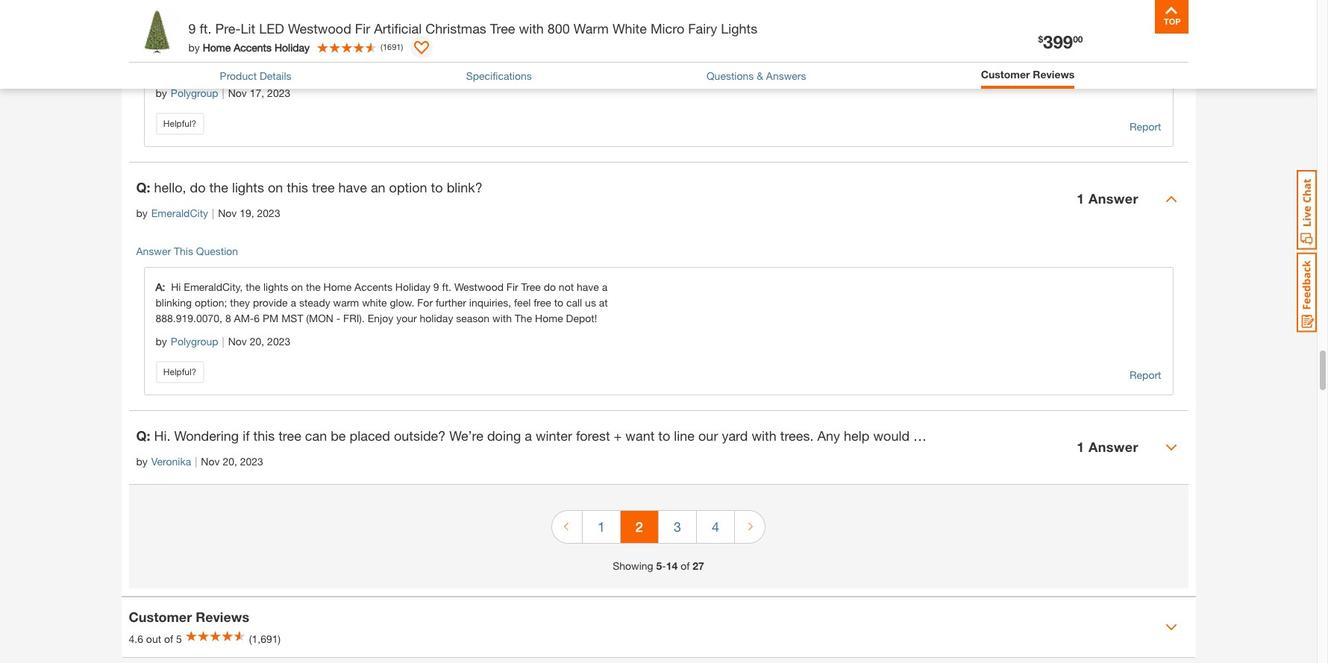 Task type: describe. For each thing, give the bounding box(es) containing it.
polygroup for nov 20, 2023
[[171, 335, 218, 348]]

1 vertical spatial tree
[[279, 428, 301, 444]]

further
[[436, 296, 467, 309]]

have inside hi emeraldcity, the lights on the home accents holiday 9 ft. westwood fir tree do not have a blinking option; they provide a steady warm white glow. for further inquiries, feel free to call us at 888.919.0070, 8 am-6 pm mst (mon - fri). enjoy your holiday season with the home depot!
[[577, 281, 599, 293]]

1 horizontal spatial -
[[662, 560, 666, 572]]

399
[[1044, 31, 1074, 52]]

with right yard
[[752, 428, 777, 444]]

holiday inside hi emeraldcity, the lights on the home accents holiday 9 ft. westwood fir tree do not have a blinking option; they provide a steady warm white glow. for further inquiries, feel free to call us at 888.919.0070, 8 am-6 pm mst (mon - fri). enjoy your holiday season with the home depot!
[[420, 312, 453, 325]]

( 1691 )
[[381, 42, 403, 51]]

glitter
[[347, 16, 374, 29]]

for
[[418, 296, 433, 309]]

home down 'free' on the top left of the page
[[535, 312, 563, 325]]

led inside hello vicky! fantastic question! the beautiful 7.5 ft. pre-lit led westwood fir artificial christmas tree from home depot doesn't have any glitter on its branches. instead, it's adorned with beautiful pine cones and red faux berries for that classic holiday charm. if you have more questions or need assistance, give us a call at 1-888-919-0070, monday to friday, 8:00 a.m. to 6:00 p.m. mst. thanks a bunch for choosing home depot – your holidays are about to be adorned with festive elegance!
[[447, 1, 466, 13]]

+
[[614, 428, 622, 444]]

1 horizontal spatial 5
[[657, 560, 662, 572]]

hello,
[[154, 179, 186, 195]]

0 horizontal spatial this
[[253, 428, 275, 444]]

questions element
[[129, 0, 1189, 485]]

fri).
[[343, 312, 365, 325]]

lights inside hi emeraldcity, the lights on the home accents holiday 9 ft. westwood fir tree do not have a blinking option; they provide a steady warm white glow. for further inquiries, feel free to call us at 888.919.0070, 8 am-6 pm mst (mon - fri). enjoy your holiday season with the home depot!
[[263, 281, 288, 293]]

with up 6:00
[[519, 20, 544, 37]]

to right ) on the top left
[[409, 48, 418, 60]]

holiday inside hi emeraldcity, the lights on the home accents holiday 9 ft. westwood fir tree do not have a blinking option; they provide a steady warm white glow. for further inquiries, feel free to call us at 888.919.0070, 8 am-6 pm mst (mon - fri). enjoy your holiday season with the home depot!
[[396, 281, 431, 293]]

season
[[456, 312, 490, 325]]

17,
[[250, 86, 264, 99]]

8
[[225, 312, 231, 325]]

this
[[174, 245, 193, 257]]

helpful? button for 1st report button from the bottom of the the questions element
[[156, 361, 204, 384]]

1 vertical spatial led
[[259, 20, 284, 37]]

800
[[548, 20, 570, 37]]

glow.
[[390, 296, 415, 309]]

the inside hello vicky! fantastic question! the beautiful 7.5 ft. pre-lit led westwood fir artificial christmas tree from home depot doesn't have any glitter on its branches. instead, it's adorned with beautiful pine cones and red faux berries for that classic holiday charm. if you have more questions or need assistance, give us a call at 1-888-919-0070, monday to friday, 8:00 a.m. to 6:00 p.m. mst. thanks a bunch for choosing home depot – your holidays are about to be adorned with festive elegance!
[[320, 1, 337, 13]]

2 report button from the top
[[1130, 367, 1162, 384]]

by polygroup | nov 17, 2023
[[156, 86, 291, 99]]

on inside hi emeraldcity, the lights on the home accents holiday 9 ft. westwood fir tree do not have a blinking option; they provide a steady warm white glow. for further inquiries, feel free to call us at 888.919.0070, 8 am-6 pm mst (mon - fri). enjoy your holiday season with the home depot!
[[291, 281, 303, 293]]

polygroup button for nov 20, 2023
[[171, 334, 218, 350]]

that
[[321, 32, 339, 45]]

white
[[362, 296, 387, 309]]

19,
[[240, 207, 254, 219]]

nov for hello vicky! fantastic question! the beautiful 7.5 ft. pre-lit led westwood fir artificial christmas tree from home depot doesn't have any glitter on its branches. instead, it's adorned with beautiful pine cones and red faux berries for that classic holiday charm. if you have more questions or need assistance, give us a call at 1-888-919-0070, monday to friday, 8:00 a.m. to 6:00 p.m. mst. thanks a bunch for choosing home depot – your holidays are about to be adorned with festive elegance!
[[228, 86, 247, 99]]

1 vertical spatial reviews
[[196, 609, 249, 626]]

questions & answers
[[707, 69, 807, 82]]

our
[[699, 428, 718, 444]]

appreciated!
[[970, 428, 1045, 444]]

they
[[230, 296, 250, 309]]

1 vertical spatial for
[[188, 63, 200, 76]]

nov for hi. wondering if this tree can be placed outside? we're doing a winter forest + want to line our yard with trees. any help would be much appreciated! thank you!
[[201, 455, 220, 468]]

home up the and
[[202, 16, 230, 29]]

0 vertical spatial customer reviews
[[981, 68, 1075, 81]]

1 for hi. wondering if this tree can be placed outside? we're doing a winter forest + want to line our yard with trees. any help would be much appreciated! thank you!
[[1077, 439, 1085, 456]]

| for hello vicky! fantastic question! the beautiful 7.5 ft. pre-lit led westwood fir artificial christmas tree from home depot doesn't have any glitter on its branches. instead, it's adorned with beautiful pine cones and red faux berries for that classic holiday charm. if you have more questions or need assistance, give us a call at 1-888-919-0070, monday to friday, 8:00 a.m. to 6:00 p.m. mst. thanks a bunch for choosing home depot – your holidays are about to be adorned with festive elegance!
[[222, 86, 224, 99]]

a.m.
[[478, 48, 499, 60]]

caret image for q: hi. wondering if this tree can be placed outside? we're doing a winter forest + want to line our yard with trees. any help would be much appreciated! thank you!
[[1166, 442, 1178, 454]]

2023 for hi. wondering if this tree can be placed outside? we're doing a winter forest + want to line our yard with trees. any help would be much appreciated! thank you!
[[240, 455, 263, 468]]

its
[[391, 16, 402, 29]]

holidays
[[343, 63, 382, 76]]

4
[[712, 519, 720, 535]]

$
[[1039, 34, 1044, 45]]

nov for hello, do the lights on this tree have an option to blink?
[[218, 207, 237, 219]]

warm
[[333, 296, 359, 309]]

27
[[693, 560, 705, 572]]

| for hi emeraldcity, the lights on the home accents holiday 9 ft. westwood fir tree do not have a blinking option; they provide a steady warm white glow. for further inquiries, feel free to call us at 888.919.0070, 8 am-6 pm mst (mon - fri). enjoy your holiday season with the home depot!
[[222, 335, 224, 348]]

2 vertical spatial 1
[[598, 519, 605, 535]]

veronika
[[151, 455, 191, 468]]

3 link
[[659, 511, 697, 543]]

pm
[[263, 312, 279, 325]]

20, for a:
[[250, 335, 264, 348]]

by polygroup | nov 20, 2023
[[156, 335, 291, 348]]

1-
[[286, 48, 296, 60]]

artificial inside hello vicky! fantastic question! the beautiful 7.5 ft. pre-lit led westwood fir artificial christmas tree from home depot doesn't have any glitter on its branches. instead, it's adorned with beautiful pine cones and red faux berries for that classic holiday charm. if you have more questions or need assistance, give us a call at 1-888-919-0070, monday to friday, 8:00 a.m. to 6:00 p.m. mst. thanks a bunch for choosing home depot – your holidays are about to be adorned with festive elegance!
[[536, 1, 573, 13]]

a: for hi emeraldcity, the lights on the home accents holiday 9 ft. westwood fir tree do not have a blinking option; they provide a steady warm white glow. for further inquiries, feel free to call us at 888.919.0070, 8 am-6 pm mst (mon - fri). enjoy your holiday season with the home depot!
[[156, 281, 171, 293]]

1 vertical spatial of
[[164, 633, 173, 646]]

or
[[578, 32, 587, 45]]

0 horizontal spatial ft.
[[200, 20, 212, 37]]

at inside hello vicky! fantastic question! the beautiful 7.5 ft. pre-lit led westwood fir artificial christmas tree from home depot doesn't have any glitter on its branches. instead, it's adorned with beautiful pine cones and red faux berries for that classic holiday charm. if you have more questions or need assistance, give us a call at 1-888-919-0070, monday to friday, 8:00 a.m. to 6:00 p.m. mst. thanks a bunch for choosing home depot – your holidays are about to be adorned with festive elegance!
[[274, 48, 283, 60]]

0 vertical spatial customer
[[981, 68, 1031, 81]]

veronika button
[[151, 454, 191, 469]]

0 horizontal spatial beautiful
[[340, 1, 380, 13]]

red
[[230, 32, 245, 45]]

white
[[613, 20, 647, 37]]

fir for led
[[521, 1, 533, 13]]

navigation containing 1
[[552, 500, 766, 558]]

an
[[371, 179, 386, 195]]

1 vertical spatial answer
[[136, 245, 171, 257]]

14
[[666, 560, 678, 572]]

1 horizontal spatial beautiful
[[575, 16, 615, 29]]

am-
[[234, 312, 254, 325]]

caret image for q: hello, do the lights on this tree have an option to blink?
[[1166, 193, 1178, 205]]

0 vertical spatial for
[[306, 32, 318, 45]]

specifications
[[466, 69, 532, 82]]

a down "faux"
[[247, 48, 253, 60]]

a up mst
[[291, 296, 296, 309]]

1 answer for q: hello, do the lights on this tree have an option to blink?
[[1077, 191, 1139, 207]]

a right doing
[[525, 428, 532, 444]]

your inside hi emeraldcity, the lights on the home accents holiday 9 ft. westwood fir tree do not have a blinking option; they provide a steady warm white glow. for further inquiries, feel free to call us at 888.919.0070, 8 am-6 pm mst (mon - fri). enjoy your holiday season with the home depot!
[[397, 312, 417, 325]]

0 horizontal spatial depot
[[233, 16, 262, 29]]

3
[[674, 519, 682, 535]]

1 horizontal spatial adorned
[[511, 16, 550, 29]]

home up '17,' at the left of the page
[[249, 63, 277, 76]]

product details
[[220, 69, 292, 82]]

holiday inside hello vicky! fantastic question! the beautiful 7.5 ft. pre-lit led westwood fir artificial christmas tree from home depot doesn't have any glitter on its branches. instead, it's adorned with beautiful pine cones and red faux berries for that classic holiday charm. if you have more questions or need assistance, give us a call at 1-888-919-0070, monday to friday, 8:00 a.m. to 6:00 p.m. mst. thanks a bunch for choosing home depot – your holidays are about to be adorned with festive elegance!
[[377, 32, 411, 45]]

if
[[243, 428, 250, 444]]

you!
[[1089, 428, 1115, 444]]

with down 6:00
[[501, 63, 520, 76]]

about
[[402, 63, 429, 76]]

mst.
[[561, 48, 584, 60]]

from
[[178, 16, 199, 29]]

outside?
[[394, 428, 446, 444]]

1 report button from the top
[[1130, 119, 1162, 135]]

have up a.m.
[[477, 32, 500, 45]]

0 vertical spatial accents
[[234, 41, 272, 53]]

feedback link image
[[1297, 252, 1318, 333]]

ft. inside hello vicky! fantastic question! the beautiful 7.5 ft. pre-lit led westwood fir artificial christmas tree from home depot doesn't have any glitter on its branches. instead, it's adorned with beautiful pine cones and red faux berries for that classic holiday charm. if you have more questions or need assistance, give us a call at 1-888-919-0070, monday to friday, 8:00 a.m. to 6:00 p.m. mst. thanks a bunch for choosing home depot – your holidays are about to be adorned with festive elegance!
[[401, 1, 410, 13]]

product
[[220, 69, 257, 82]]

placed
[[350, 428, 390, 444]]

have left an
[[339, 179, 367, 195]]

1 horizontal spatial depot
[[280, 63, 308, 76]]

polygroup button for nov 17, 2023
[[171, 85, 218, 101]]

00
[[1074, 34, 1084, 45]]

0 horizontal spatial customer reviews
[[129, 609, 249, 626]]

free
[[534, 296, 551, 309]]

not
[[559, 281, 574, 293]]

0 horizontal spatial customer
[[129, 609, 192, 626]]

doing
[[487, 428, 521, 444]]

1 horizontal spatial tree
[[312, 179, 335, 195]]

with inside hi emeraldcity, the lights on the home accents holiday 9 ft. westwood fir tree do not have a blinking option; they provide a steady warm white glow. for further inquiries, feel free to call us at 888.919.0070, 8 am-6 pm mst (mon - fri). enjoy your holiday season with the home depot!
[[493, 312, 512, 325]]

$ 399 00
[[1039, 31, 1084, 52]]

hi.
[[154, 428, 171, 444]]

at inside hi emeraldcity, the lights on the home accents holiday 9 ft. westwood fir tree do not have a blinking option; they provide a steady warm white glow. for further inquiries, feel free to call us at 888.919.0070, 8 am-6 pm mst (mon - fri). enjoy your holiday season with the home depot!
[[599, 296, 608, 309]]

by down from
[[188, 41, 200, 53]]

trees.
[[781, 428, 814, 444]]

by home accents holiday
[[188, 41, 310, 53]]

2 report from the top
[[1130, 369, 1162, 381]]

| for hello, do the lights on this tree have an option to blink?
[[212, 207, 214, 219]]

0 vertical spatial this
[[287, 179, 308, 195]]

westwood for accents
[[455, 281, 504, 293]]

ft. inside hi emeraldcity, the lights on the home accents holiday 9 ft. westwood fir tree do not have a blinking option; they provide a steady warm white glow. for further inquiries, feel free to call us at 888.919.0070, 8 am-6 pm mst (mon - fri). enjoy your holiday season with the home depot!
[[442, 281, 452, 293]]

emeraldcity button
[[151, 205, 208, 221]]

fairy
[[688, 20, 718, 37]]

elegance!
[[556, 63, 601, 76]]

emeraldcity
[[151, 207, 208, 219]]

8:00
[[455, 48, 475, 60]]

1 vertical spatial artificial
[[374, 20, 422, 37]]

0 horizontal spatial pre-
[[215, 20, 241, 37]]

0 vertical spatial holiday
[[275, 41, 310, 53]]

westwood for ft.
[[469, 1, 519, 13]]

0 horizontal spatial 5
[[176, 633, 182, 646]]

0 vertical spatial reviews
[[1033, 68, 1075, 81]]

1 vertical spatial lit
[[241, 20, 255, 37]]

20, for q:
[[223, 455, 237, 468]]

inquiries,
[[469, 296, 511, 309]]

1 vertical spatial christmas
[[426, 20, 487, 37]]

are
[[384, 63, 399, 76]]

(
[[381, 42, 383, 51]]

1 horizontal spatial of
[[681, 560, 690, 572]]

to down friday,
[[432, 63, 441, 76]]

want
[[626, 428, 655, 444]]

1 horizontal spatial tree
[[490, 20, 515, 37]]

be inside hello vicky! fantastic question! the beautiful 7.5 ft. pre-lit led westwood fir artificial christmas tree from home depot doesn't have any glitter on its branches. instead, it's adorned with beautiful pine cones and red faux berries for that classic holiday charm. if you have more questions or need assistance, give us a call at 1-888-919-0070, monday to friday, 8:00 a.m. to 6:00 p.m. mst. thanks a bunch for choosing home depot – your holidays are about to be adorned with festive elegance!
[[444, 63, 456, 76]]

6
[[254, 312, 260, 325]]

mst
[[282, 312, 303, 325]]

lights
[[721, 20, 758, 37]]

0 horizontal spatial adorned
[[459, 63, 498, 76]]

do inside hi emeraldcity, the lights on the home accents holiday 9 ft. westwood fir tree do not have a blinking option; they provide a steady warm white glow. for further inquiries, feel free to call us at 888.919.0070, 8 am-6 pm mst (mon - fri). enjoy your holiday season with the home depot!
[[544, 281, 556, 293]]

have left the any
[[303, 16, 325, 29]]

2 horizontal spatial the
[[306, 281, 321, 293]]

the inside hi emeraldcity, the lights on the home accents holiday 9 ft. westwood fir tree do not have a blinking option; they provide a steady warm white glow. for further inquiries, feel free to call us at 888.919.0070, 8 am-6 pm mst (mon - fri). enjoy your holiday season with the home depot!
[[515, 312, 532, 325]]



Task type: locate. For each thing, give the bounding box(es) containing it.
1 vertical spatial pre-
[[215, 20, 241, 37]]

answer for hi. wondering if this tree can be placed outside? we're doing a winter forest + want to line our yard with trees. any help would be much appreciated! thank you!
[[1089, 439, 1139, 456]]

depot down fantastic
[[233, 16, 262, 29]]

christmas up the warm
[[576, 1, 624, 13]]

pine
[[156, 32, 176, 45]]

1691
[[383, 42, 401, 51]]

lit up by home accents holiday on the top of page
[[241, 20, 255, 37]]

q: hi. wondering if this tree can be placed outside? we're doing a winter forest + want to line our yard with trees. any help would be much appreciated! thank you!
[[136, 428, 1115, 444]]

led up by home accents holiday on the top of page
[[259, 20, 284, 37]]

hi
[[171, 281, 181, 293]]

to left the blink?
[[431, 179, 443, 195]]

2 q: from the top
[[136, 428, 150, 444]]

question!
[[274, 1, 317, 13]]

0 vertical spatial caret image
[[1166, 193, 1178, 205]]

1 polygroup button from the top
[[171, 85, 218, 101]]

0 horizontal spatial for
[[188, 63, 200, 76]]

accents inside hi emeraldcity, the lights on the home accents holiday 9 ft. westwood fir tree do not have a blinking option; they provide a steady warm white glow. for further inquiries, feel free to call us at 888.919.0070, 8 am-6 pm mst (mon - fri). enjoy your holiday season with the home depot!
[[355, 281, 393, 293]]

customer reviews button
[[981, 66, 1075, 85], [981, 66, 1075, 82]]

4.6 out of 5
[[129, 633, 182, 646]]

1 horizontal spatial for
[[306, 32, 318, 45]]

888.919.0070,
[[156, 312, 222, 325]]

0 vertical spatial 1
[[1077, 191, 1085, 207]]

tree left can
[[279, 428, 301, 444]]

a: up pine
[[156, 1, 171, 13]]

1 vertical spatial holiday
[[420, 312, 453, 325]]

by for hello vicky! fantastic question! the beautiful 7.5 ft. pre-lit led westwood fir artificial christmas tree from home depot doesn't have any glitter on its branches. instead, it's adorned with beautiful pine cones and red faux berries for that classic holiday charm. if you have more questions or need assistance, give us a call at 1-888-919-0070, monday to friday, 8:00 a.m. to 6:00 p.m. mst. thanks a bunch for choosing home depot – your holidays are about to be adorned with festive elegance!
[[156, 86, 167, 99]]

1 vertical spatial your
[[397, 312, 417, 325]]

0 horizontal spatial lit
[[241, 20, 255, 37]]

&
[[757, 69, 764, 82]]

cones
[[178, 32, 207, 45]]

answer
[[1089, 191, 1139, 207], [136, 245, 171, 257], [1089, 439, 1139, 456]]

0 horizontal spatial tree
[[279, 428, 301, 444]]

0 vertical spatial polygroup button
[[171, 85, 218, 101]]

lit up the branches.
[[432, 1, 444, 13]]

a:
[[156, 1, 171, 13], [156, 281, 171, 293]]

of
[[681, 560, 690, 572], [164, 633, 173, 646]]

pre- up "give"
[[215, 20, 241, 37]]

1 report from the top
[[1130, 120, 1162, 133]]

1 horizontal spatial 20,
[[250, 335, 264, 348]]

fir inside hi emeraldcity, the lights on the home accents holiday 9 ft. westwood fir tree do not have a blinking option; they provide a steady warm white glow. for further inquiries, feel free to call us at 888.919.0070, 8 am-6 pm mst (mon - fri). enjoy your holiday season with the home depot!
[[507, 281, 519, 293]]

0 vertical spatial -
[[337, 312, 341, 325]]

westwood inside hello vicky! fantastic question! the beautiful 7.5 ft. pre-lit led westwood fir artificial christmas tree from home depot doesn't have any glitter on its branches. instead, it's adorned with beautiful pine cones and red faux berries for that classic holiday charm. if you have more questions or need assistance, give us a call at 1-888-919-0070, monday to friday, 8:00 a.m. to 6:00 p.m. mst. thanks a bunch for choosing home depot – your holidays are about to be adorned with festive elegance!
[[469, 1, 519, 13]]

your inside hello vicky! fantastic question! the beautiful 7.5 ft. pre-lit led westwood fir artificial christmas tree from home depot doesn't have any glitter on its branches. instead, it's adorned with beautiful pine cones and red faux berries for that classic holiday charm. if you have more questions or need assistance, give us a call at 1-888-919-0070, monday to friday, 8:00 a.m. to 6:00 p.m. mst. thanks a bunch for choosing home depot – your holidays are about to be adorned with festive elegance!
[[319, 63, 340, 76]]

us inside hi emeraldcity, the lights on the home accents holiday 9 ft. westwood fir tree do not have a blinking option; they provide a steady warm white glow. for further inquiries, feel free to call us at 888.919.0070, 8 am-6 pm mst (mon - fri). enjoy your holiday season with the home depot!
[[585, 296, 596, 309]]

2 horizontal spatial tree
[[521, 281, 541, 293]]

0 horizontal spatial the
[[209, 179, 228, 195]]

2 polygroup from the top
[[171, 335, 218, 348]]

westwood up inquiries,
[[455, 281, 504, 293]]

instead,
[[454, 16, 492, 29]]

tree left an
[[312, 179, 335, 195]]

2023 for hello vicky! fantastic question! the beautiful 7.5 ft. pre-lit led westwood fir artificial christmas tree from home depot doesn't have any glitter on its branches. instead, it's adorned with beautiful pine cones and red faux berries for that classic holiday charm. if you have more questions or need assistance, give us a call at 1-888-919-0070, monday to friday, 8:00 a.m. to 6:00 p.m. mst. thanks a bunch for choosing home depot – your holidays are about to be adorned with festive elegance!
[[267, 86, 291, 99]]

helpful? button down by polygroup | nov 20, 2023
[[156, 361, 204, 384]]

0 vertical spatial helpful? button
[[156, 113, 204, 135]]

1 vertical spatial 9
[[434, 281, 439, 293]]

if
[[449, 32, 455, 45]]

for up 888-
[[306, 32, 318, 45]]

helpful? button for 2nd report button from the bottom of the the questions element
[[156, 113, 204, 135]]

nov down wondering at the left
[[201, 455, 220, 468]]

lights up provide
[[263, 281, 288, 293]]

by left veronika button
[[136, 455, 148, 468]]

fir right the any
[[355, 20, 370, 37]]

by left emeraldcity button
[[136, 207, 148, 219]]

any
[[328, 16, 344, 29]]

doesn't
[[265, 16, 300, 29]]

line
[[674, 428, 695, 444]]

- inside hi emeraldcity, the lights on the home accents holiday 9 ft. westwood fir tree do not have a blinking option; they provide a steady warm white glow. for further inquiries, feel free to call us at 888.919.0070, 8 am-6 pm mst (mon - fri). enjoy your holiday season with the home depot!
[[337, 312, 341, 325]]

us inside hello vicky! fantastic question! the beautiful 7.5 ft. pre-lit led westwood fir artificial christmas tree from home depot doesn't have any glitter on its branches. instead, it's adorned with beautiful pine cones and red faux berries for that classic holiday charm. if you have more questions or need assistance, give us a call at 1-888-919-0070, monday to friday, 8:00 a.m. to 6:00 p.m. mst. thanks a bunch for choosing home depot – your holidays are about to be adorned with festive elegance!
[[233, 48, 244, 60]]

have right not
[[577, 281, 599, 293]]

adorned down a.m.
[[459, 63, 498, 76]]

with down inquiries,
[[493, 312, 512, 325]]

2 vertical spatial fir
[[507, 281, 519, 293]]

5 right out
[[176, 633, 182, 646]]

| right emeraldcity
[[212, 207, 214, 219]]

beautiful
[[340, 1, 380, 13], [575, 16, 615, 29]]

1 caret image from the top
[[1166, 193, 1178, 205]]

fir up more
[[521, 1, 533, 13]]

1 vertical spatial 5
[[176, 633, 182, 646]]

q: hello, do the lights on this tree have an option to blink?
[[136, 179, 483, 195]]

your down 919-
[[319, 63, 340, 76]]

nov down am-
[[228, 335, 247, 348]]

2 horizontal spatial on
[[377, 16, 388, 29]]

tree
[[156, 16, 175, 29], [490, 20, 515, 37], [521, 281, 541, 293]]

0 horizontal spatial 9
[[188, 20, 196, 37]]

details
[[260, 69, 292, 82]]

1 q: from the top
[[136, 179, 150, 195]]

a: for hello vicky! fantastic question! the beautiful 7.5 ft. pre-lit led westwood fir artificial christmas tree from home depot doesn't have any glitter on its branches. instead, it's adorned with beautiful pine cones and red faux berries for that classic holiday charm. if you have more questions or need assistance, give us a call at 1-888-919-0070, monday to friday, 8:00 a.m. to 6:00 p.m. mst. thanks a bunch for choosing home depot – your holidays are about to be adorned with festive elegance!
[[156, 1, 171, 13]]

1 helpful? button from the top
[[156, 113, 204, 135]]

2 horizontal spatial be
[[914, 428, 929, 444]]

product image image
[[133, 7, 181, 56]]

to right 'free' on the top left of the page
[[554, 296, 564, 309]]

us down red
[[233, 48, 244, 60]]

polygroup button
[[171, 85, 218, 101], [171, 334, 218, 350]]

0 vertical spatial 1 answer
[[1077, 191, 1139, 207]]

0 vertical spatial lit
[[432, 1, 444, 13]]

polygroup down '888.919.0070,'
[[171, 335, 218, 348]]

the
[[320, 1, 337, 13], [515, 312, 532, 325]]

1 for hello, do the lights on this tree have an option to blink?
[[1077, 191, 1085, 207]]

2023 down details
[[267, 86, 291, 99]]

2 horizontal spatial ft.
[[442, 281, 452, 293]]

1 1 answer from the top
[[1077, 191, 1139, 207]]

1 answer for q: hi. wondering if this tree can be placed outside? we're doing a winter forest + want to line our yard with trees. any help would be much appreciated! thank you!
[[1077, 439, 1139, 456]]

tree up feel
[[521, 281, 541, 293]]

9 inside hi emeraldcity, the lights on the home accents holiday 9 ft. westwood fir tree do not have a blinking option; they provide a steady warm white glow. for further inquiries, feel free to call us at 888.919.0070, 8 am-6 pm mst (mon - fri). enjoy your holiday season with the home depot!
[[434, 281, 439, 293]]

led
[[447, 1, 466, 13], [259, 20, 284, 37]]

1 vertical spatial 1 answer
[[1077, 439, 1139, 456]]

1 answer
[[1077, 191, 1139, 207], [1077, 439, 1139, 456]]

1 vertical spatial helpful? button
[[156, 361, 204, 384]]

2 1 answer from the top
[[1077, 439, 1139, 456]]

westwood inside hi emeraldcity, the lights on the home accents holiday 9 ft. westwood fir tree do not have a blinking option; they provide a steady warm white glow. for further inquiries, feel free to call us at 888.919.0070, 8 am-6 pm mst (mon - fri). enjoy your holiday season with the home depot!
[[455, 281, 504, 293]]

1 vertical spatial call
[[567, 296, 582, 309]]

the up the any
[[320, 1, 337, 13]]

lights
[[232, 179, 264, 195], [263, 281, 288, 293]]

0 vertical spatial do
[[190, 179, 206, 195]]

would
[[874, 428, 910, 444]]

- left "fri)."
[[337, 312, 341, 325]]

showing
[[613, 560, 654, 572]]

customer reviews up 4.6 out of 5 at the left of the page
[[129, 609, 249, 626]]

20, down 6
[[250, 335, 264, 348]]

give
[[211, 48, 230, 60]]

assistance,
[[156, 48, 208, 60]]

a right not
[[602, 281, 608, 293]]

polygroup down bunch
[[171, 86, 218, 99]]

0 vertical spatial ft.
[[401, 1, 410, 13]]

holiday
[[275, 41, 310, 53], [396, 281, 431, 293]]

on inside hello vicky! fantastic question! the beautiful 7.5 ft. pre-lit led westwood fir artificial christmas tree from home depot doesn't have any glitter on its branches. instead, it's adorned with beautiful pine cones and red faux berries for that classic holiday charm. if you have more questions or need assistance, give us a call at 1-888-919-0070, monday to friday, 8:00 a.m. to 6:00 p.m. mst. thanks a bunch for choosing home depot – your holidays are about to be adorned with festive elegance!
[[377, 16, 388, 29]]

micro
[[651, 20, 685, 37]]

by for hi. wondering if this tree can be placed outside? we're doing a winter forest + want to line our yard with trees. any help would be much appreciated! thank you!
[[136, 455, 148, 468]]

the up by emeraldcity | nov 19, 2023
[[209, 179, 228, 195]]

pre- inside hello vicky! fantastic question! the beautiful 7.5 ft. pre-lit led westwood fir artificial christmas tree from home depot doesn't have any glitter on its branches. instead, it's adorned with beautiful pine cones and red faux berries for that classic holiday charm. if you have more questions or need assistance, give us a call at 1-888-919-0070, monday to friday, 8:00 a.m. to 6:00 p.m. mst. thanks a bunch for choosing home depot – your holidays are about to be adorned with festive elegance!
[[413, 1, 432, 13]]

emeraldcity,
[[184, 281, 243, 293]]

a: up blinking
[[156, 281, 171, 293]]

live chat image
[[1297, 170, 1318, 250]]

1 horizontal spatial do
[[544, 281, 556, 293]]

option
[[389, 179, 427, 195]]

navigation
[[552, 500, 766, 558]]

helpful? down by polygroup | nov 20, 2023
[[163, 366, 197, 378]]

0 horizontal spatial on
[[268, 179, 283, 195]]

0 vertical spatial report button
[[1130, 119, 1162, 135]]

0 horizontal spatial call
[[256, 48, 271, 60]]

specifications button
[[466, 68, 532, 84], [466, 68, 532, 84]]

customer reviews down $
[[981, 68, 1075, 81]]

0 horizontal spatial do
[[190, 179, 206, 195]]

holiday up glow.
[[396, 281, 431, 293]]

0 vertical spatial lights
[[232, 179, 264, 195]]

to
[[409, 48, 418, 60], [501, 48, 511, 60], [432, 63, 441, 76], [431, 179, 443, 195], [554, 296, 564, 309], [659, 428, 671, 444]]

nov
[[228, 86, 247, 99], [218, 207, 237, 219], [228, 335, 247, 348], [201, 455, 220, 468]]

2023 right 19,
[[257, 207, 280, 219]]

)
[[401, 42, 403, 51]]

1 horizontal spatial christmas
[[576, 1, 624, 13]]

2 polygroup button from the top
[[171, 334, 218, 350]]

| down the option;
[[222, 335, 224, 348]]

a right thanks
[[624, 48, 630, 60]]

have
[[303, 16, 325, 29], [477, 32, 500, 45], [339, 179, 367, 195], [577, 281, 599, 293]]

branches.
[[405, 16, 451, 29]]

christmas up 8:00
[[426, 20, 487, 37]]

lit
[[432, 1, 444, 13], [241, 20, 255, 37]]

0 vertical spatial pre-
[[413, 1, 432, 13]]

help
[[844, 428, 870, 444]]

ft. up further
[[442, 281, 452, 293]]

1 horizontal spatial led
[[447, 1, 466, 13]]

enjoy
[[368, 312, 394, 325]]

need
[[590, 32, 613, 45]]

| down product
[[222, 86, 224, 99]]

2 a: from the top
[[156, 281, 171, 293]]

2 helpful? from the top
[[163, 366, 197, 378]]

artificial up ) on the top left
[[374, 20, 422, 37]]

1 vertical spatial lights
[[263, 281, 288, 293]]

(1,691)
[[249, 633, 281, 646]]

to left line
[[659, 428, 671, 444]]

0070,
[[339, 48, 365, 60]]

beautiful up 'glitter'
[[340, 1, 380, 13]]

2 caret image from the top
[[1166, 442, 1178, 454]]

for
[[306, 32, 318, 45], [188, 63, 200, 76]]

answer for hello, do the lights on this tree have an option to blink?
[[1089, 191, 1139, 207]]

fir inside hello vicky! fantastic question! the beautiful 7.5 ft. pre-lit led westwood fir artificial christmas tree from home depot doesn't have any glitter on its branches. instead, it's adorned with beautiful pine cones and red faux berries for that classic holiday charm. if you have more questions or need assistance, give us a call at 1-888-919-0070, monday to friday, 8:00 a.m. to 6:00 p.m. mst. thanks a bunch for choosing home depot – your holidays are about to be adorned with festive elegance!
[[521, 1, 533, 13]]

0 horizontal spatial christmas
[[426, 20, 487, 37]]

0 vertical spatial your
[[319, 63, 340, 76]]

vicky!
[[198, 1, 225, 13]]

1 horizontal spatial the
[[246, 281, 261, 293]]

1 vertical spatial holiday
[[396, 281, 431, 293]]

1 vertical spatial polygroup
[[171, 335, 218, 348]]

9 ft. pre-lit led westwood fir artificial christmas tree with 800 warm white micro fairy lights
[[188, 20, 758, 37]]

by down '888.919.0070,'
[[156, 335, 167, 348]]

0 vertical spatial answer
[[1089, 191, 1139, 207]]

1 vertical spatial a:
[[156, 281, 171, 293]]

0 vertical spatial of
[[681, 560, 690, 572]]

lit inside hello vicky! fantastic question! the beautiful 7.5 ft. pre-lit led westwood fir artificial christmas tree from home depot doesn't have any glitter on its branches. instead, it's adorned with beautiful pine cones and red faux berries for that classic holiday charm. if you have more questions or need assistance, give us a call at 1-888-919-0070, monday to friday, 8:00 a.m. to 6:00 p.m. mst. thanks a bunch for choosing home depot – your holidays are about to be adorned with festive elegance!
[[432, 1, 444, 13]]

pre-
[[413, 1, 432, 13], [215, 20, 241, 37]]

at
[[274, 48, 283, 60], [599, 296, 608, 309]]

1 vertical spatial q:
[[136, 428, 150, 444]]

1 vertical spatial do
[[544, 281, 556, 293]]

the
[[209, 179, 228, 195], [246, 281, 261, 293], [306, 281, 321, 293]]

1 horizontal spatial your
[[397, 312, 417, 325]]

caret image
[[1166, 622, 1178, 634]]

display image
[[415, 41, 429, 56]]

winter
[[536, 428, 573, 444]]

by for hi emeraldcity, the lights on the home accents holiday 9 ft. westwood fir tree do not have a blinking option; they provide a steady warm white glow. for further inquiries, feel free to call us at 888.919.0070, 8 am-6 pm mst (mon - fri). enjoy your holiday season with the home depot!
[[156, 335, 167, 348]]

2 helpful? button from the top
[[156, 361, 204, 384]]

tree up a.m.
[[490, 20, 515, 37]]

nov for hi emeraldcity, the lights on the home accents holiday 9 ft. westwood fir tree do not have a blinking option; they provide a steady warm white glow. for further inquiries, feel free to call us at 888.919.0070, 8 am-6 pm mst (mon - fri). enjoy your holiday season with the home depot!
[[228, 335, 247, 348]]

0 vertical spatial on
[[377, 16, 388, 29]]

1 horizontal spatial accents
[[355, 281, 393, 293]]

faux
[[248, 32, 268, 45]]

ft. right from
[[200, 20, 212, 37]]

monday
[[368, 48, 406, 60]]

reviews down the 399
[[1033, 68, 1075, 81]]

your
[[319, 63, 340, 76], [397, 312, 417, 325]]

we're
[[450, 428, 484, 444]]

0 horizontal spatial fir
[[355, 20, 370, 37]]

artificial up the 800
[[536, 1, 573, 13]]

2023 for hi emeraldcity, the lights on the home accents holiday 9 ft. westwood fir tree do not have a blinking option; they provide a steady warm white glow. for further inquiries, feel free to call us at 888.919.0070, 8 am-6 pm mst (mon - fri). enjoy your holiday season with the home depot!
[[267, 335, 291, 348]]

the up 'they'
[[246, 281, 261, 293]]

be
[[444, 63, 456, 76], [331, 428, 346, 444], [914, 428, 929, 444]]

1 vertical spatial the
[[515, 312, 532, 325]]

pre- up the branches.
[[413, 1, 432, 13]]

2023 down the pm
[[267, 335, 291, 348]]

1 vertical spatial report button
[[1130, 367, 1162, 384]]

hi emeraldcity, the lights on the home accents holiday 9 ft. westwood fir tree do not have a blinking option; they provide a steady warm white glow. for further inquiries, feel free to call us at 888.919.0070, 8 am-6 pm mst (mon - fri). enjoy your holiday season with the home depot!
[[156, 281, 608, 325]]

choosing
[[203, 63, 246, 76]]

1 helpful? from the top
[[163, 118, 197, 129]]

q: for q: hello, do the lights on this tree have an option to blink?
[[136, 179, 150, 195]]

westwood up 919-
[[288, 20, 351, 37]]

the down feel
[[515, 312, 532, 325]]

home up choosing
[[203, 41, 231, 53]]

1 vertical spatial at
[[599, 296, 608, 309]]

1 horizontal spatial us
[[585, 296, 596, 309]]

tree up pine
[[156, 16, 175, 29]]

0 vertical spatial holiday
[[377, 32, 411, 45]]

0 vertical spatial call
[[256, 48, 271, 60]]

call up depot!
[[567, 296, 582, 309]]

more
[[503, 32, 526, 45]]

of left 27
[[681, 560, 690, 572]]

1 polygroup from the top
[[171, 86, 218, 99]]

much
[[933, 428, 966, 444]]

by emeraldcity | nov 19, 2023
[[136, 207, 280, 219]]

the up 'steady'
[[306, 281, 321, 293]]

1 horizontal spatial holiday
[[396, 281, 431, 293]]

by down bunch
[[156, 86, 167, 99]]

for down assistance,
[[188, 63, 200, 76]]

you
[[457, 32, 474, 45]]

westwood up it's
[[469, 1, 519, 13]]

hello vicky! fantastic question! the beautiful 7.5 ft. pre-lit led westwood fir artificial christmas tree from home depot doesn't have any glitter on its branches. instead, it's adorned with beautiful pine cones and red faux berries for that classic holiday charm. if you have more questions or need assistance, give us a call at 1-888-919-0070, monday to friday, 8:00 a.m. to 6:00 p.m. mst. thanks a bunch for choosing home depot – your holidays are about to be adorned with festive elegance!
[[156, 1, 630, 76]]

1 vertical spatial helpful?
[[163, 366, 197, 378]]

polygroup button down bunch
[[171, 85, 218, 101]]

0 vertical spatial us
[[233, 48, 244, 60]]

5 left 14
[[657, 560, 662, 572]]

0 vertical spatial fir
[[521, 1, 533, 13]]

adorned
[[511, 16, 550, 29], [459, 63, 498, 76]]

helpful? button
[[156, 113, 204, 135], [156, 361, 204, 384]]

2023 for hello, do the lights on this tree have an option to blink?
[[257, 207, 280, 219]]

tree inside hi emeraldcity, the lights on the home accents holiday 9 ft. westwood fir tree do not have a blinking option; they provide a steady warm white glow. for further inquiries, feel free to call us at 888.919.0070, 8 am-6 pm mst (mon - fri). enjoy your holiday season with the home depot!
[[521, 281, 541, 293]]

0 vertical spatial a:
[[156, 1, 171, 13]]

1 vertical spatial beautiful
[[575, 16, 615, 29]]

tree inside hello vicky! fantastic question! the beautiful 7.5 ft. pre-lit led westwood fir artificial christmas tree from home depot doesn't have any glitter on its branches. instead, it's adorned with beautiful pine cones and red faux berries for that classic holiday charm. if you have more questions or need assistance, give us a call at 1-888-919-0070, monday to friday, 8:00 a.m. to 6:00 p.m. mst. thanks a bunch for choosing home depot – your holidays are about to be adorned with festive elegance!
[[156, 16, 175, 29]]

2023 down if
[[240, 455, 263, 468]]

option;
[[195, 296, 227, 309]]

9 down hello
[[188, 20, 196, 37]]

berries
[[271, 32, 303, 45]]

customer reviews
[[981, 68, 1075, 81], [129, 609, 249, 626]]

do left not
[[544, 281, 556, 293]]

caret image
[[1166, 193, 1178, 205], [1166, 442, 1178, 454]]

artificial
[[536, 1, 573, 13], [374, 20, 422, 37]]

0 horizontal spatial -
[[337, 312, 341, 325]]

0 vertical spatial beautiful
[[340, 1, 380, 13]]

call inside hi emeraldcity, the lights on the home accents holiday 9 ft. westwood fir tree do not have a blinking option; they provide a steady warm white glow. for further inquiries, feel free to call us at 888.919.0070, 8 am-6 pm mst (mon - fri). enjoy your holiday season with the home depot!
[[567, 296, 582, 309]]

be left much
[[914, 428, 929, 444]]

0 horizontal spatial be
[[331, 428, 346, 444]]

call inside hello vicky! fantastic question! the beautiful 7.5 ft. pre-lit led westwood fir artificial christmas tree from home depot doesn't have any glitter on its branches. instead, it's adorned with beautiful pine cones and red faux berries for that classic holiday charm. if you have more questions or need assistance, give us a call at 1-888-919-0070, monday to friday, 8:00 a.m. to 6:00 p.m. mst. thanks a bunch for choosing home depot – your holidays are about to be adorned with festive elegance!
[[256, 48, 271, 60]]

0 horizontal spatial holiday
[[377, 32, 411, 45]]

by for hello, do the lights on this tree have an option to blink?
[[136, 207, 148, 219]]

1 horizontal spatial holiday
[[420, 312, 453, 325]]

showing 5 - 14 of 27
[[613, 560, 705, 572]]

0 vertical spatial report
[[1130, 120, 1162, 133]]

888-
[[296, 48, 317, 60]]

| for hi. wondering if this tree can be placed outside? we're doing a winter forest + want to line our yard with trees. any help would be much appreciated! thank you!
[[195, 455, 197, 468]]

home
[[202, 16, 230, 29], [203, 41, 231, 53], [249, 63, 277, 76], [324, 281, 352, 293], [535, 312, 563, 325]]

to right a.m.
[[501, 48, 511, 60]]

q: left hi.
[[136, 428, 150, 444]]

of right out
[[164, 633, 173, 646]]

2 vertical spatial westwood
[[455, 281, 504, 293]]

and
[[210, 32, 227, 45]]

lights up 19,
[[232, 179, 264, 195]]

at left 1-
[[274, 48, 283, 60]]

accents up white
[[355, 281, 393, 293]]

polygroup button down '888.919.0070,'
[[171, 334, 218, 350]]

1 vertical spatial customer reviews
[[129, 609, 249, 626]]

0 horizontal spatial led
[[259, 20, 284, 37]]

thank
[[1049, 428, 1086, 444]]

fir for ft.
[[507, 281, 519, 293]]

provide
[[253, 296, 288, 309]]

thanks
[[587, 48, 621, 60]]

q: for q: hi. wondering if this tree can be placed outside? we're doing a winter forest + want to line our yard with trees. any help would be much appreciated! thank you!
[[136, 428, 150, 444]]

1 vertical spatial accents
[[355, 281, 393, 293]]

1 vertical spatial us
[[585, 296, 596, 309]]

classic
[[342, 32, 374, 45]]

1 vertical spatial westwood
[[288, 20, 351, 37]]

1 vertical spatial caret image
[[1166, 442, 1178, 454]]

fir up feel
[[507, 281, 519, 293]]

your down glow.
[[397, 312, 417, 325]]

1 vertical spatial adorned
[[459, 63, 498, 76]]

0 vertical spatial 20,
[[250, 335, 264, 348]]

home up the warm
[[324, 281, 352, 293]]

0 horizontal spatial artificial
[[374, 20, 422, 37]]

p.m.
[[537, 48, 558, 60]]

1 vertical spatial on
[[268, 179, 283, 195]]

1 a: from the top
[[156, 1, 171, 13]]

1 vertical spatial customer
[[129, 609, 192, 626]]

call down "faux"
[[256, 48, 271, 60]]

polygroup for nov 17, 2023
[[171, 86, 218, 99]]

nov down product
[[228, 86, 247, 99]]

with up questions
[[553, 16, 572, 29]]

to inside hi emeraldcity, the lights on the home accents holiday 9 ft. westwood fir tree do not have a blinking option; they provide a steady warm white glow. for further inquiries, feel free to call us at 888.919.0070, 8 am-6 pm mst (mon - fri). enjoy your holiday season with the home depot!
[[554, 296, 564, 309]]

0 horizontal spatial at
[[274, 48, 283, 60]]

christmas inside hello vicky! fantastic question! the beautiful 7.5 ft. pre-lit led westwood fir artificial christmas tree from home depot doesn't have any glitter on its branches. instead, it's adorned with beautiful pine cones and red faux berries for that classic holiday charm. if you have more questions or need assistance, give us a call at 1-888-919-0070, monday to friday, 8:00 a.m. to 6:00 p.m. mst. thanks a bunch for choosing home depot – your holidays are about to be adorned with festive elegance!
[[576, 1, 624, 13]]

1 vertical spatial polygroup button
[[171, 334, 218, 350]]

1 horizontal spatial fir
[[507, 281, 519, 293]]

warm
[[574, 20, 609, 37]]

on left its
[[377, 16, 388, 29]]



Task type: vqa. For each thing, say whether or not it's contained in the screenshot.
second ARIA from right
no



